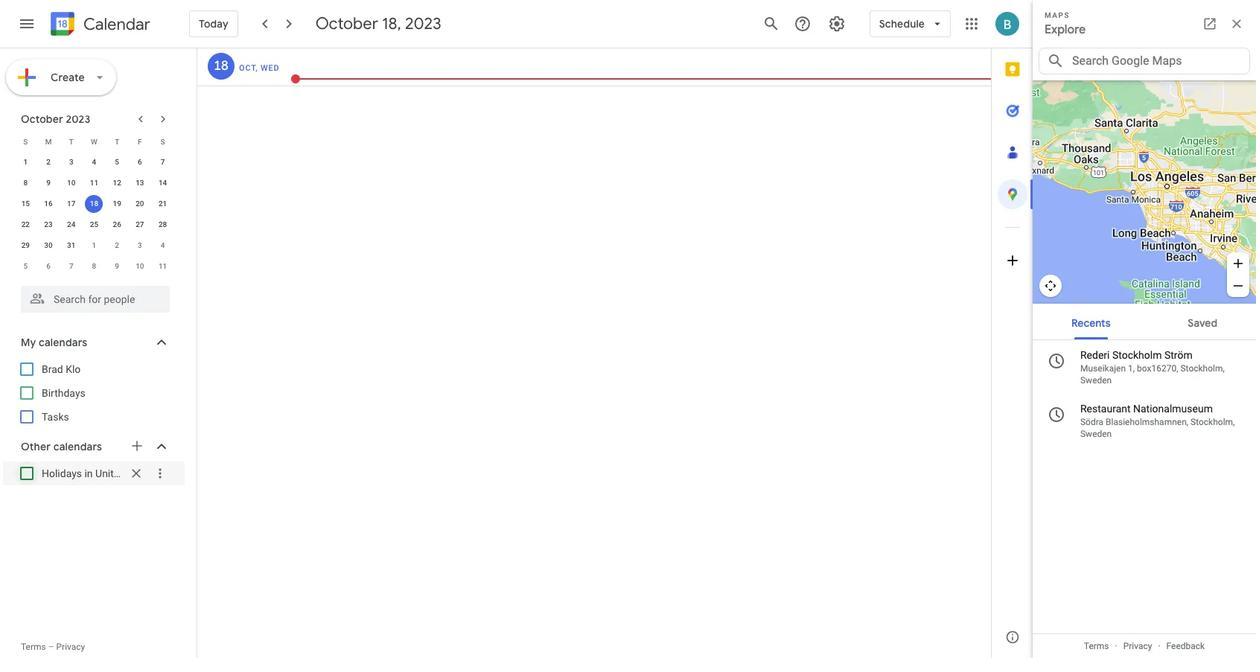Task type: vqa. For each thing, say whether or not it's contained in the screenshot.


Task type: describe. For each thing, give the bounding box(es) containing it.
16 element
[[40, 195, 57, 213]]

my calendars
[[21, 336, 87, 349]]

november 2 element
[[108, 237, 126, 255]]

0 vertical spatial 5
[[115, 158, 119, 166]]

row containing 29
[[14, 235, 174, 256]]

0 vertical spatial 3
[[69, 158, 73, 166]]

27
[[136, 221, 144, 229]]

november 5 element
[[17, 258, 35, 276]]

1 vertical spatial 9
[[115, 262, 119, 270]]

brad
[[42, 364, 63, 376]]

in
[[85, 468, 93, 480]]

1 vertical spatial 1
[[92, 241, 96, 250]]

my
[[21, 336, 36, 349]]

10 for november 10 element
[[136, 262, 144, 270]]

oct
[[239, 63, 256, 73]]

row containing 8
[[14, 173, 174, 194]]

11 for november 11 element
[[159, 262, 167, 270]]

holidays in united states
[[42, 468, 157, 480]]

2 inside november 2 element
[[115, 241, 119, 250]]

november 7 element
[[62, 258, 80, 276]]

november 6 element
[[40, 258, 57, 276]]

0 horizontal spatial 6
[[46, 262, 51, 270]]

brad klo
[[42, 364, 81, 376]]

20
[[136, 200, 144, 208]]

create button
[[6, 60, 116, 95]]

1 vertical spatial 4
[[161, 241, 165, 250]]

calendar
[[83, 14, 150, 35]]

birthdays
[[42, 387, 85, 399]]

terms – privacy
[[21, 642, 85, 653]]

11 element
[[85, 174, 103, 192]]

18 for 18, today element
[[90, 200, 98, 208]]

18 link
[[208, 53, 235, 80]]

october for october 2023
[[21, 113, 63, 126]]

holidays
[[42, 468, 82, 480]]

12
[[113, 179, 121, 187]]

terms link
[[21, 642, 46, 653]]

16
[[44, 200, 53, 208]]

klo
[[66, 364, 81, 376]]

28
[[159, 221, 167, 229]]

23 element
[[40, 216, 57, 234]]

row containing 22
[[14, 215, 174, 235]]

26 element
[[108, 216, 126, 234]]

30 element
[[40, 237, 57, 255]]

18 for '18' link
[[213, 57, 228, 75]]

october 2023 grid
[[14, 131, 174, 277]]

1 vertical spatial 2023
[[66, 113, 90, 126]]

october for october 18, 2023
[[316, 13, 378, 34]]

15
[[21, 200, 30, 208]]

19 element
[[108, 195, 126, 213]]

26
[[113, 221, 121, 229]]

13
[[136, 179, 144, 187]]

31
[[67, 241, 76, 250]]

other calendars
[[21, 440, 102, 454]]

24
[[67, 221, 76, 229]]

row containing 5
[[14, 256, 174, 277]]

2 s from the left
[[161, 137, 165, 146]]

0 vertical spatial 2023
[[405, 13, 442, 34]]

calendars for other calendars
[[53, 440, 102, 454]]

18 cell
[[83, 194, 106, 215]]

29 element
[[17, 237, 35, 255]]

f
[[138, 137, 142, 146]]

privacy
[[56, 642, 85, 653]]

states
[[128, 468, 157, 480]]

31 element
[[62, 237, 80, 255]]

1 horizontal spatial 8
[[92, 262, 96, 270]]

15 element
[[17, 195, 35, 213]]

november 9 element
[[108, 258, 126, 276]]

wed
[[261, 63, 280, 73]]

14
[[159, 179, 167, 187]]

2 t from the left
[[115, 137, 119, 146]]

october 18, 2023
[[316, 13, 442, 34]]



Task type: locate. For each thing, give the bounding box(es) containing it.
1 s from the left
[[23, 137, 28, 146]]

row down november 1 element
[[14, 256, 174, 277]]

18 down 11 element
[[90, 200, 98, 208]]

november 4 element
[[154, 237, 172, 255]]

0 vertical spatial calendars
[[39, 336, 87, 349]]

1 vertical spatial october
[[21, 113, 63, 126]]

13 element
[[131, 174, 149, 192]]

11 for 11 element
[[90, 179, 98, 187]]

0 horizontal spatial october
[[21, 113, 63, 126]]

4 down w
[[92, 158, 96, 166]]

4
[[92, 158, 96, 166], [161, 241, 165, 250]]

18 inside 18, today element
[[90, 200, 98, 208]]

22
[[21, 221, 30, 229]]

row up 25
[[14, 194, 174, 215]]

2023
[[405, 13, 442, 34], [66, 113, 90, 126]]

10 for 10 element
[[67, 179, 76, 187]]

1 horizontal spatial 11
[[159, 262, 167, 270]]

w
[[91, 137, 98, 146]]

18, today element
[[85, 195, 103, 213]]

9 down november 2 element
[[115, 262, 119, 270]]

row group containing 1
[[14, 152, 174, 277]]

tab list inside the side panel section
[[992, 48, 1034, 617]]

7 up 14
[[161, 158, 165, 166]]

1 vertical spatial 11
[[159, 262, 167, 270]]

,
[[256, 63, 258, 73]]

0 horizontal spatial 7
[[69, 262, 73, 270]]

calendar element
[[48, 9, 150, 42]]

2 down the "m" at the left
[[46, 158, 51, 166]]

0 horizontal spatial 2023
[[66, 113, 90, 126]]

november 1 element
[[85, 237, 103, 255]]

calendars up in
[[53, 440, 102, 454]]

1 horizontal spatial october
[[316, 13, 378, 34]]

1 t from the left
[[69, 137, 74, 146]]

my calendars button
[[3, 331, 185, 355]]

–
[[48, 642, 54, 653]]

t left w
[[69, 137, 74, 146]]

9
[[46, 179, 51, 187], [115, 262, 119, 270]]

2
[[46, 158, 51, 166], [115, 241, 119, 250]]

0 vertical spatial 9
[[46, 179, 51, 187]]

0 horizontal spatial s
[[23, 137, 28, 146]]

18 inside '18' link
[[213, 57, 228, 75]]

9 up 16 on the left
[[46, 179, 51, 187]]

21
[[159, 200, 167, 208]]

7 row from the top
[[14, 256, 174, 277]]

1 horizontal spatial 10
[[136, 262, 144, 270]]

18 left oct
[[213, 57, 228, 75]]

tab list
[[992, 48, 1034, 617]]

7
[[161, 158, 165, 166], [69, 262, 73, 270]]

0 horizontal spatial 3
[[69, 158, 73, 166]]

18
[[213, 57, 228, 75], [90, 200, 98, 208]]

1 horizontal spatial t
[[115, 137, 119, 146]]

m
[[45, 137, 52, 146]]

1 horizontal spatial 18
[[213, 57, 228, 75]]

0 vertical spatial 4
[[92, 158, 96, 166]]

7 down 31 element
[[69, 262, 73, 270]]

1 horizontal spatial 4
[[161, 241, 165, 250]]

schedule
[[880, 17, 925, 31]]

s right the f
[[161, 137, 165, 146]]

calendars inside dropdown button
[[39, 336, 87, 349]]

1 vertical spatial 5
[[23, 262, 28, 270]]

row up november 1 element
[[14, 215, 174, 235]]

4 row from the top
[[14, 194, 174, 215]]

calendars for my calendars
[[39, 336, 87, 349]]

row up 11 element
[[14, 131, 174, 152]]

5 up 12 at top
[[115, 158, 119, 166]]

Search for people text field
[[30, 286, 161, 313]]

0 horizontal spatial 2
[[46, 158, 51, 166]]

november 11 element
[[154, 258, 172, 276]]

november 8 element
[[85, 258, 103, 276]]

3 row from the top
[[14, 173, 174, 194]]

6
[[138, 158, 142, 166], [46, 262, 51, 270]]

8 up 15
[[23, 179, 28, 187]]

united
[[95, 468, 125, 480]]

3 down 27 element
[[138, 241, 142, 250]]

s
[[23, 137, 28, 146], [161, 137, 165, 146]]

12 element
[[108, 174, 126, 192]]

8 down november 1 element
[[92, 262, 96, 270]]

s left the "m" at the left
[[23, 137, 28, 146]]

t
[[69, 137, 74, 146], [115, 137, 119, 146]]

10 down november 3 element
[[136, 262, 144, 270]]

other
[[21, 440, 51, 454]]

3 up 10 element
[[69, 158, 73, 166]]

10 element
[[62, 174, 80, 192]]

privacy link
[[56, 642, 85, 653]]

other calendars button
[[3, 435, 185, 459]]

0 vertical spatial 8
[[23, 179, 28, 187]]

october up the "m" at the left
[[21, 113, 63, 126]]

november 3 element
[[131, 237, 149, 255]]

0 vertical spatial 18
[[213, 57, 228, 75]]

1 row from the top
[[14, 131, 174, 152]]

terms
[[21, 642, 46, 653]]

settings menu image
[[828, 15, 846, 33]]

None search field
[[0, 280, 185, 313]]

0 horizontal spatial t
[[69, 137, 74, 146]]

1 vertical spatial 6
[[46, 262, 51, 270]]

today
[[199, 17, 229, 31]]

1 horizontal spatial 5
[[115, 158, 119, 166]]

24 element
[[62, 216, 80, 234]]

2023 down the create
[[66, 113, 90, 126]]

1 horizontal spatial 2
[[115, 241, 119, 250]]

row containing s
[[14, 131, 174, 152]]

support image
[[794, 15, 812, 33]]

0 horizontal spatial 10
[[67, 179, 76, 187]]

my calendars list
[[3, 358, 185, 429]]

25
[[90, 221, 98, 229]]

0 horizontal spatial 8
[[23, 179, 28, 187]]

27 element
[[131, 216, 149, 234]]

23
[[44, 221, 53, 229]]

0 horizontal spatial 11
[[90, 179, 98, 187]]

main drawer image
[[18, 15, 36, 33]]

0 vertical spatial 10
[[67, 179, 76, 187]]

1
[[23, 158, 28, 166], [92, 241, 96, 250]]

10 up the 17
[[67, 179, 76, 187]]

oct , wed
[[239, 63, 280, 73]]

1 horizontal spatial s
[[161, 137, 165, 146]]

schedule button
[[870, 6, 951, 42]]

17
[[67, 200, 76, 208]]

1 vertical spatial 7
[[69, 262, 73, 270]]

6 down 30 element
[[46, 262, 51, 270]]

5 down the '29' element
[[23, 262, 28, 270]]

10 inside 10 element
[[67, 179, 76, 187]]

2 down 26 element
[[115, 241, 119, 250]]

1 vertical spatial calendars
[[53, 440, 102, 454]]

0 vertical spatial october
[[316, 13, 378, 34]]

19
[[113, 200, 121, 208]]

row down w
[[14, 152, 174, 173]]

row containing 1
[[14, 152, 174, 173]]

18,
[[382, 13, 402, 34]]

2023 right 18,
[[405, 13, 442, 34]]

5
[[115, 158, 119, 166], [23, 262, 28, 270]]

21 element
[[154, 195, 172, 213]]

october
[[316, 13, 378, 34], [21, 113, 63, 126]]

0 horizontal spatial 4
[[92, 158, 96, 166]]

20 element
[[131, 195, 149, 213]]

1 horizontal spatial 3
[[138, 241, 142, 250]]

october left 18,
[[316, 13, 378, 34]]

1 vertical spatial 3
[[138, 241, 142, 250]]

create
[[51, 71, 85, 84]]

1 vertical spatial 2
[[115, 241, 119, 250]]

10
[[67, 179, 76, 187], [136, 262, 144, 270]]

row up 18, today element
[[14, 173, 174, 194]]

side panel section
[[992, 48, 1034, 659]]

0 vertical spatial 1
[[23, 158, 28, 166]]

1 horizontal spatial 6
[[138, 158, 142, 166]]

calendars
[[39, 336, 87, 349], [53, 440, 102, 454]]

1 horizontal spatial 2023
[[405, 13, 442, 34]]

0 horizontal spatial 9
[[46, 179, 51, 187]]

10 inside november 10 element
[[136, 262, 144, 270]]

0 vertical spatial 6
[[138, 158, 142, 166]]

18 row group
[[197, 53, 992, 87]]

11
[[90, 179, 98, 187], [159, 262, 167, 270]]

14 element
[[154, 174, 172, 192]]

tasks
[[42, 411, 69, 423]]

29
[[21, 241, 30, 250]]

november 10 element
[[131, 258, 149, 276]]

0 vertical spatial 11
[[90, 179, 98, 187]]

11 down november 4 element
[[159, 262, 167, 270]]

1 vertical spatial 10
[[136, 262, 144, 270]]

8
[[23, 179, 28, 187], [92, 262, 96, 270]]

17 element
[[62, 195, 80, 213]]

6 row from the top
[[14, 235, 174, 256]]

5 row from the top
[[14, 215, 174, 235]]

30
[[44, 241, 53, 250]]

25 element
[[85, 216, 103, 234]]

2 row from the top
[[14, 152, 174, 173]]

1 up 15
[[23, 158, 28, 166]]

october 2023
[[21, 113, 90, 126]]

1 horizontal spatial 7
[[161, 158, 165, 166]]

28 element
[[154, 216, 172, 234]]

holidays in united states list item
[[3, 462, 185, 486]]

add other calendars image
[[130, 439, 145, 454]]

0 horizontal spatial 5
[[23, 262, 28, 270]]

t left the f
[[115, 137, 119, 146]]

row up november 8 element
[[14, 235, 174, 256]]

4 down 28 element
[[161, 241, 165, 250]]

1 horizontal spatial 9
[[115, 262, 119, 270]]

1 vertical spatial 18
[[90, 200, 98, 208]]

row containing 15
[[14, 194, 174, 215]]

1 vertical spatial 8
[[92, 262, 96, 270]]

0 vertical spatial 2
[[46, 158, 51, 166]]

0 vertical spatial 7
[[161, 158, 165, 166]]

calendars inside dropdown button
[[53, 440, 102, 454]]

3
[[69, 158, 73, 166], [138, 241, 142, 250]]

11 up 18, today element
[[90, 179, 98, 187]]

22 element
[[17, 216, 35, 234]]

1 down '25' element
[[92, 241, 96, 250]]

calendar heading
[[80, 14, 150, 35]]

today button
[[189, 6, 238, 42]]

0 horizontal spatial 18
[[90, 200, 98, 208]]

6 down the f
[[138, 158, 142, 166]]

row group
[[14, 152, 174, 277]]

row
[[14, 131, 174, 152], [14, 152, 174, 173], [14, 173, 174, 194], [14, 194, 174, 215], [14, 215, 174, 235], [14, 235, 174, 256], [14, 256, 174, 277]]

0 horizontal spatial 1
[[23, 158, 28, 166]]

1 horizontal spatial 1
[[92, 241, 96, 250]]

calendars up brad klo
[[39, 336, 87, 349]]



